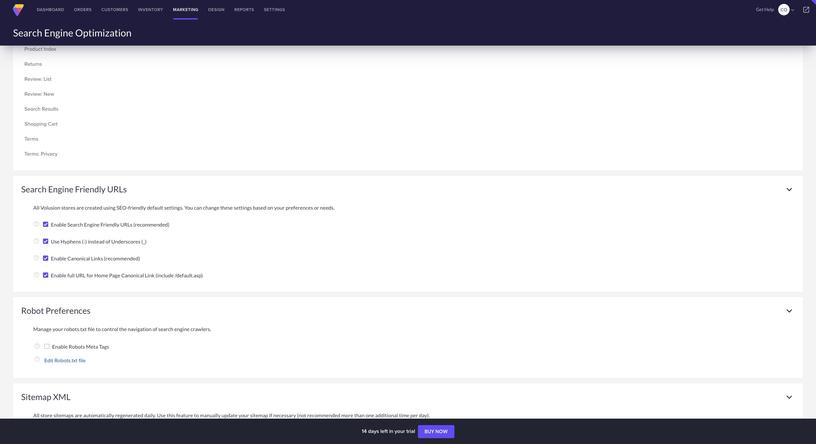Task type: describe. For each thing, give the bounding box(es) containing it.
terms link
[[24, 134, 94, 145]]

1 horizontal spatial of
[[153, 326, 157, 333]]

crawlers.
[[191, 326, 211, 333]]

1 horizontal spatial to
[[194, 413, 199, 419]]

expand_more for sitemap xml
[[784, 392, 795, 403]]

0 horizontal spatial of
[[106, 239, 110, 245]]

your right on
[[274, 205, 285, 211]]

automatically
[[83, 413, 114, 419]]

index
[[44, 45, 56, 53]]

(_)
[[141, 239, 147, 245]]

this
[[167, 413, 175, 419]]

home
[[94, 273, 108, 279]]

1 vertical spatial canonical
[[121, 273, 144, 279]]

your right manage
[[53, 326, 63, 333]]

list for review: list
[[44, 75, 52, 83]]

search for search engine optimization
[[13, 27, 42, 38]]

settings.
[[164, 205, 183, 211]]

than
[[354, 413, 365, 419]]


[[803, 6, 811, 14]]

your right 'update'
[[239, 413, 249, 419]]

on
[[268, 205, 273, 211]]

volusion
[[40, 205, 60, 211]]

enable for enable full url for home page canonical link (include /default.asp)
[[51, 273, 66, 279]]

sitemap
[[21, 392, 51, 403]]

per
[[411, 413, 418, 419]]

returns link
[[24, 59, 94, 70]]

login:
[[24, 0, 38, 8]]

1 vertical spatial friendly
[[101, 222, 119, 228]]

 link
[[797, 0, 817, 20]]

results
[[42, 105, 58, 113]]

all for sitemap
[[33, 413, 39, 419]]

0 vertical spatial canonical
[[67, 256, 90, 262]]

enable for enable search engine friendly urls (recommended)
[[51, 222, 66, 228]]

search results link
[[24, 104, 94, 115]]

using
[[103, 205, 116, 211]]

robots
[[69, 344, 85, 350]]

more
[[341, 413, 353, 419]]

change
[[203, 205, 219, 211]]

review: new
[[24, 90, 54, 98]]

use hyphens (-) instead of underscores (_)
[[51, 239, 147, 245]]

enable canonical links (recommended)
[[51, 256, 140, 262]]

returns
[[24, 60, 42, 68]]

robot preferences
[[21, 306, 91, 316]]

stores
[[61, 205, 75, 211]]

0 horizontal spatial use
[[51, 239, 60, 245]]

the
[[119, 326, 127, 333]]

product index link
[[24, 44, 94, 55]]

now
[[436, 429, 448, 435]]

(include
[[156, 273, 174, 279]]

search for search results
[[24, 105, 40, 113]]

design
[[208, 7, 225, 13]]

login: send pass
[[24, 0, 64, 8]]

review: for review: list
[[24, 75, 42, 83]]

search engine optimization
[[13, 27, 132, 38]]

in
[[389, 428, 394, 436]]

help_outline for enable canonical links (recommended)
[[33, 255, 40, 261]]

details
[[39, 30, 55, 38]]

settings
[[234, 205, 252, 211]]

list for mailing list
[[42, 15, 50, 23]]

terms:
[[24, 150, 40, 158]]

0 vertical spatial (recommended)
[[133, 222, 170, 228]]

get help
[[757, 7, 774, 12]]

expand_more for robot preferences
[[784, 306, 795, 317]]

or
[[314, 205, 319, 211]]

help_outline for use hyphens (-) instead of underscores (_)
[[33, 238, 40, 244]]

engine for friendly
[[48, 184, 73, 195]]

instead
[[88, 239, 105, 245]]

update
[[222, 413, 238, 419]]

are for xml
[[75, 413, 82, 419]]

link
[[145, 273, 155, 279]]

hyphens
[[61, 239, 81, 245]]

1 vertical spatial (recommended)
[[104, 256, 140, 262]]

all store sitemaps are automatically regenerated daily. use this feature to manually update your sitemap if necessary (not recommended more than one additional time per day).
[[33, 413, 430, 419]]

page
[[109, 273, 120, 279]]

sitemaps
[[53, 413, 74, 419]]

cart
[[48, 120, 58, 128]]

settings
[[264, 7, 285, 13]]

necessary
[[273, 413, 296, 419]]

review: list link
[[24, 74, 94, 85]]

help_outline for enable robots meta tags
[[34, 343, 40, 350]]

terms
[[24, 135, 38, 143]]

14
[[362, 428, 367, 436]]

enable for enable canonical links (recommended)
[[51, 256, 66, 262]]

seo-
[[117, 205, 128, 211]]

daily.
[[144, 413, 156, 419]]

engine
[[174, 326, 190, 333]]

links
[[91, 256, 103, 262]]

time
[[399, 413, 410, 419]]

days
[[368, 428, 379, 436]]

1 vertical spatial use
[[157, 413, 166, 419]]



Task type: vqa. For each thing, say whether or not it's contained in the screenshot.
Review: New Review:
yes



Task type: locate. For each thing, give the bounding box(es) containing it.
0 vertical spatial file
[[88, 326, 95, 333]]

enable
[[51, 222, 66, 228], [51, 256, 66, 262], [51, 273, 66, 279], [52, 344, 68, 350]]

search up volusion
[[21, 184, 47, 195]]

search down mailing
[[13, 27, 42, 38]]

send
[[40, 0, 52, 8]]

0 vertical spatial are
[[76, 205, 84, 211]]

use left this
[[157, 413, 166, 419]]

preferences
[[46, 306, 91, 316]]

product
[[24, 45, 42, 53]]

14 days left in your trial
[[362, 428, 417, 436]]

meta
[[86, 344, 98, 350]]

enable search engine friendly urls (recommended)
[[51, 222, 170, 228]]

help
[[765, 7, 774, 12]]

3 expand_more from the top
[[784, 392, 795, 403]]

are for engine
[[76, 205, 84, 211]]

review: new link
[[24, 89, 94, 100]]

1 expand_more from the top
[[784, 184, 795, 195]]

you
[[184, 205, 193, 211]]

mailing list link
[[24, 14, 94, 25]]

urls
[[107, 184, 127, 195], [120, 222, 132, 228]]

buy now
[[425, 429, 448, 435]]

enable robots meta tags
[[52, 344, 109, 350]]

1 vertical spatial are
[[75, 413, 82, 419]]

are right sitemaps
[[75, 413, 82, 419]]

engine up stores
[[48, 184, 73, 195]]

created
[[85, 205, 102, 211]]

search
[[13, 27, 42, 38], [24, 105, 40, 113], [21, 184, 47, 195], [67, 222, 83, 228]]

(recommended)
[[133, 222, 170, 228], [104, 256, 140, 262]]

search for search engine friendly urls
[[21, 184, 47, 195]]

preferences
[[286, 205, 313, 211]]

needs.
[[320, 205, 335, 211]]

tags
[[99, 344, 109, 350]]

0 vertical spatial to
[[96, 326, 101, 333]]

0 horizontal spatial canonical
[[67, 256, 90, 262]]

1 review: from the top
[[24, 75, 42, 83]]

are right stores
[[76, 205, 84, 211]]

0 vertical spatial all
[[33, 205, 39, 211]]

all left volusion
[[33, 205, 39, 211]]

manage
[[33, 326, 52, 333]]

photo
[[24, 30, 38, 38]]

(recommended) down "default"
[[133, 222, 170, 228]]

enable down hyphens
[[51, 256, 66, 262]]

2 vertical spatial expand_more
[[784, 392, 795, 403]]

engine for optimization
[[44, 27, 73, 38]]

privacy
[[41, 150, 57, 158]]

url
[[76, 273, 86, 279]]

2 vertical spatial engine
[[84, 222, 100, 228]]

dashboard link
[[32, 0, 69, 20]]

trial
[[407, 428, 415, 436]]

(-
[[82, 239, 85, 245]]

0 vertical spatial urls
[[107, 184, 127, 195]]

1 vertical spatial to
[[194, 413, 199, 419]]

day).
[[419, 413, 430, 419]]

customers
[[101, 7, 128, 13]]

search
[[158, 326, 173, 333]]

canonical up url
[[67, 256, 90, 262]]

1 vertical spatial review:
[[24, 90, 42, 98]]

enable left full
[[51, 273, 66, 279]]

1 vertical spatial of
[[153, 326, 157, 333]]

reports
[[235, 7, 254, 13]]

edit robots.txt file
[[44, 357, 86, 365]]

file down enable robots meta tags
[[79, 357, 86, 365]]

file right robots.txt
[[88, 326, 95, 333]]

of right 'instead'
[[106, 239, 110, 245]]

(recommended) down underscores
[[104, 256, 140, 262]]

default
[[147, 205, 163, 211]]

robot
[[21, 306, 44, 316]]

for
[[87, 273, 93, 279]]

get
[[757, 7, 764, 12]]

all left store
[[33, 413, 39, 419]]


[[790, 7, 796, 13]]

these
[[220, 205, 233, 211]]

pass
[[53, 0, 64, 8]]

based
[[253, 205, 267, 211]]

2 expand_more from the top
[[784, 306, 795, 317]]

urls up the seo- at the top of page
[[107, 184, 127, 195]]

1 vertical spatial urls
[[120, 222, 132, 228]]

terms: privacy link
[[24, 149, 94, 160]]

review: down returns on the top of the page
[[24, 75, 42, 83]]

help_outline for enable full url for home page canonical link (include /default.asp)
[[33, 272, 40, 278]]

1 vertical spatial all
[[33, 413, 39, 419]]

orders
[[74, 7, 92, 13]]

review:
[[24, 75, 42, 83], [24, 90, 42, 98]]

to left control
[[96, 326, 101, 333]]

control
[[102, 326, 118, 333]]

1 vertical spatial expand_more
[[784, 306, 795, 317]]

optimization
[[75, 27, 132, 38]]

engine down created
[[84, 222, 100, 228]]

shopping cart link
[[24, 119, 94, 130]]

2 review: from the top
[[24, 90, 42, 98]]

1 all from the top
[[33, 205, 39, 211]]

0 vertical spatial use
[[51, 239, 60, 245]]

one
[[366, 413, 374, 419]]

buy now link
[[418, 426, 455, 439]]

mailing
[[24, 15, 41, 23]]

enable for enable robots meta tags
[[52, 344, 68, 350]]

search up hyphens
[[67, 222, 83, 228]]

regenerated
[[115, 413, 143, 419]]

shopping
[[24, 120, 47, 128]]

left
[[381, 428, 388, 436]]

1 horizontal spatial file
[[88, 326, 95, 333]]

of
[[106, 239, 110, 245], [153, 326, 157, 333]]

sitemap
[[250, 413, 268, 419]]

)
[[85, 239, 87, 245]]

mailing list
[[24, 15, 50, 23]]

enable full url for home page canonical link (include /default.asp)
[[51, 273, 203, 279]]

1 vertical spatial engine
[[48, 184, 73, 195]]

xml
[[53, 392, 71, 403]]

use left hyphens
[[51, 239, 60, 245]]

feature
[[176, 413, 193, 419]]

review: list
[[24, 75, 52, 83]]

engine
[[44, 27, 73, 38], [48, 184, 73, 195], [84, 222, 100, 228]]

1 vertical spatial file
[[79, 357, 86, 365]]

recommended
[[308, 413, 340, 419]]

help_outline for enable search engine friendly urls (recommended)
[[33, 221, 40, 228]]

friendly
[[75, 184, 106, 195], [101, 222, 119, 228]]

2 all from the top
[[33, 413, 39, 419]]

1 horizontal spatial canonical
[[121, 273, 144, 279]]

review: inside 'link'
[[24, 90, 42, 98]]

0 vertical spatial engine
[[44, 27, 73, 38]]

photo details
[[24, 30, 55, 38]]

of left search
[[153, 326, 157, 333]]

canonical left link
[[121, 273, 144, 279]]

your right in
[[395, 428, 405, 436]]

review: left "new"
[[24, 90, 42, 98]]

all volusion stores are created using seo-friendly default settings. you can change these settings based on your preferences or needs.
[[33, 205, 335, 211]]

0 vertical spatial expand_more
[[784, 184, 795, 195]]

friendly up created
[[75, 184, 106, 195]]

0 vertical spatial friendly
[[75, 184, 106, 195]]

1 horizontal spatial use
[[157, 413, 166, 419]]

search results
[[24, 105, 58, 113]]

search engine friendly urls
[[21, 184, 127, 195]]

list down dashboard
[[42, 15, 50, 23]]

enable up edit robots.txt file
[[52, 344, 68, 350]]

0 vertical spatial of
[[106, 239, 110, 245]]

0 vertical spatial list
[[42, 15, 50, 23]]

urls up underscores
[[120, 222, 132, 228]]

list up "new"
[[44, 75, 52, 83]]

are
[[76, 205, 84, 211], [75, 413, 82, 419]]

login: send pass link
[[24, 0, 94, 10]]

search up shopping
[[24, 105, 40, 113]]

help_outline
[[33, 221, 40, 228], [33, 238, 40, 244], [33, 255, 40, 261], [33, 272, 40, 278], [34, 343, 40, 350], [34, 356, 40, 363]]

0 horizontal spatial file
[[79, 357, 86, 365]]

0 vertical spatial review:
[[24, 75, 42, 83]]

engine down mailing list link
[[44, 27, 73, 38]]

expand_more for search engine friendly urls
[[784, 184, 795, 195]]

1 vertical spatial list
[[44, 75, 52, 83]]

co 
[[781, 7, 796, 13]]

to right feature
[[194, 413, 199, 419]]

friendly down using
[[101, 222, 119, 228]]

sitemap xml
[[21, 392, 71, 403]]

review: for review: new
[[24, 90, 42, 98]]

all for search
[[33, 205, 39, 211]]

0 horizontal spatial to
[[96, 326, 101, 333]]

shopping cart
[[24, 120, 58, 128]]

robots.txt
[[64, 326, 87, 333]]

expand_more
[[784, 184, 795, 195], [784, 306, 795, 317], [784, 392, 795, 403]]

enable down volusion
[[51, 222, 66, 228]]

/default.asp)
[[175, 273, 203, 279]]

photo details link
[[24, 29, 94, 40]]



